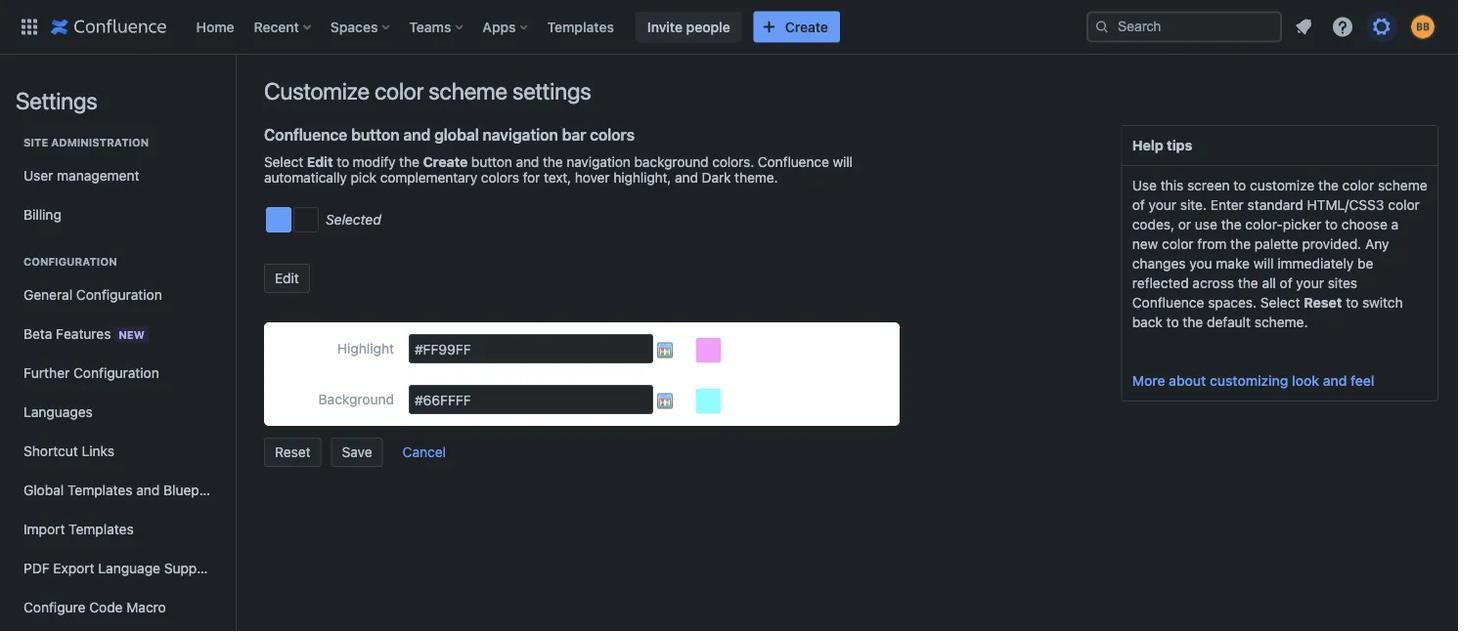 Task type: locate. For each thing, give the bounding box(es) containing it.
use
[[1133, 178, 1157, 194]]

site
[[23, 136, 48, 149]]

highlight,
[[614, 170, 671, 186]]

0 horizontal spatial of
[[1133, 197, 1145, 213]]

edit
[[307, 154, 333, 170]]

and left the global
[[403, 125, 431, 144]]

confluence down reflected
[[1133, 295, 1205, 311]]

of down use
[[1133, 197, 1145, 213]]

further
[[23, 365, 70, 382]]

highlight
[[337, 341, 394, 357]]

user management
[[23, 168, 139, 184]]

more about customizing look and feel
[[1133, 373, 1375, 389]]

2 vertical spatial configuration
[[73, 365, 159, 382]]

1 vertical spatial navigation
[[567, 154, 631, 170]]

1 vertical spatial templates
[[68, 483, 133, 499]]

0 horizontal spatial button
[[351, 125, 400, 144]]

1 vertical spatial confluence
[[758, 154, 829, 170]]

0 horizontal spatial confluence
[[264, 125, 348, 144]]

templates up settings
[[547, 19, 614, 35]]

your
[[1149, 197, 1177, 213], [1297, 275, 1325, 292]]

will
[[833, 154, 853, 170], [1254, 256, 1274, 272]]

export
[[53, 561, 94, 577]]

2 horizontal spatial confluence
[[1133, 295, 1205, 311]]

will up "all"
[[1254, 256, 1274, 272]]

1 horizontal spatial will
[[1254, 256, 1274, 272]]

create inside dropdown button
[[785, 19, 828, 35]]

select left edit on the top
[[264, 154, 303, 170]]

about
[[1169, 373, 1207, 389]]

global templates and blueprints
[[23, 483, 227, 499]]

1 horizontal spatial select
[[1261, 295, 1301, 311]]

0 vertical spatial your
[[1149, 197, 1177, 213]]

select up scheme.
[[1261, 295, 1301, 311]]

select inside use this screen to customize the color scheme of your site. enter standard html/css3 color codes, or use the color-picker to choose a new color from the palette provided. any changes you make will immediately be reflected across the all of your sites confluence spaces. select
[[1261, 295, 1301, 311]]

0 horizontal spatial navigation
[[483, 125, 558, 144]]

will inside button and the navigation background colors. confluence will automatically pick complementary colors for text, hover highlight, and dark theme.
[[833, 154, 853, 170]]

collapse sidebar image
[[213, 65, 256, 104]]

navigation
[[483, 125, 558, 144], [567, 154, 631, 170]]

1 vertical spatial your
[[1297, 275, 1325, 292]]

0 vertical spatial will
[[833, 154, 853, 170]]

0 vertical spatial of
[[1133, 197, 1145, 213]]

confluence up edit on the top
[[264, 125, 348, 144]]

to right edit on the top
[[337, 154, 349, 170]]

the left default
[[1183, 315, 1204, 331]]

banner containing home
[[0, 0, 1459, 55]]

the inside to switch back to the default scheme.
[[1183, 315, 1204, 331]]

0 horizontal spatial will
[[833, 154, 853, 170]]

site administration
[[23, 136, 149, 149]]

scheme inside use this screen to customize the color scheme of your site. enter standard html/css3 color codes, or use the color-picker to choose a new color from the palette provided. any changes you make will immediately be reflected across the all of your sites confluence spaces. select
[[1378, 178, 1428, 194]]

and left the feel
[[1323, 373, 1347, 389]]

2 vertical spatial confluence
[[1133, 295, 1205, 311]]

configuration for further
[[73, 365, 159, 382]]

configuration up general
[[23, 256, 117, 269]]

0 vertical spatial scheme
[[429, 77, 508, 105]]

1 vertical spatial of
[[1280, 275, 1293, 292]]

color
[[375, 77, 424, 105], [1343, 178, 1375, 194], [1388, 197, 1420, 213], [1162, 236, 1194, 252]]

0 horizontal spatial colors
[[481, 170, 519, 186]]

billing link
[[16, 196, 219, 235]]

this
[[1161, 178, 1184, 194]]

and left blueprints
[[136, 483, 160, 499]]

teams
[[409, 19, 451, 35]]

banner
[[0, 0, 1459, 55]]

1 horizontal spatial button
[[471, 154, 512, 170]]

languages link
[[16, 393, 219, 432]]

settings icon image
[[1371, 15, 1394, 39]]

language
[[98, 561, 160, 577]]

colors left for
[[481, 170, 519, 186]]

navigation down the bar
[[567, 154, 631, 170]]

customize
[[1250, 178, 1315, 194]]

general
[[23, 287, 73, 303]]

standard
[[1248, 197, 1304, 213]]

0 horizontal spatial select
[[264, 154, 303, 170]]

templates up pdf export language support link
[[69, 522, 134, 538]]

0 vertical spatial templates
[[547, 19, 614, 35]]

1 vertical spatial select
[[1261, 295, 1301, 311]]

of
[[1133, 197, 1145, 213], [1280, 275, 1293, 292]]

1 horizontal spatial create
[[785, 19, 828, 35]]

scheme up the global
[[429, 77, 508, 105]]

navigation up for
[[483, 125, 558, 144]]

immediately
[[1278, 256, 1354, 272]]

1 horizontal spatial navigation
[[567, 154, 631, 170]]

create
[[785, 19, 828, 35], [423, 154, 468, 170]]

1 vertical spatial create
[[423, 154, 468, 170]]

0 vertical spatial create
[[785, 19, 828, 35]]

people
[[686, 19, 731, 35]]

configuration for general
[[76, 287, 162, 303]]

confluence inside use this screen to customize the color scheme of your site. enter standard html/css3 color codes, or use the color-picker to choose a new color from the palette provided. any changes you make will immediately be reflected across the all of your sites confluence spaces. select
[[1133, 295, 1205, 311]]

0 horizontal spatial your
[[1149, 197, 1177, 213]]

templates
[[547, 19, 614, 35], [68, 483, 133, 499], [69, 522, 134, 538]]

1 horizontal spatial scheme
[[1378, 178, 1428, 194]]

configuration up languages link
[[73, 365, 159, 382]]

and inside configuration group
[[136, 483, 160, 499]]

colors.
[[712, 154, 754, 170]]

your up codes,
[[1149, 197, 1177, 213]]

will right theme.
[[833, 154, 853, 170]]

invite
[[648, 19, 683, 35]]

new
[[1133, 236, 1159, 252]]

and inside button
[[1323, 373, 1347, 389]]

confluence
[[264, 125, 348, 144], [758, 154, 829, 170], [1133, 295, 1205, 311]]

customize
[[264, 77, 370, 105]]

your down immediately
[[1297, 275, 1325, 292]]

recent
[[254, 19, 299, 35]]

button
[[351, 125, 400, 144], [471, 154, 512, 170]]

confluence button and global navigation bar colors
[[264, 125, 635, 144]]

provided.
[[1303, 236, 1362, 252]]

a
[[1392, 217, 1399, 233]]

beta features new
[[23, 326, 145, 342]]

1 horizontal spatial colors
[[590, 125, 635, 144]]

color up a
[[1388, 197, 1420, 213]]

colors
[[590, 125, 635, 144], [481, 170, 519, 186]]

button left for
[[471, 154, 512, 170]]

templates link
[[542, 11, 620, 43]]

select
[[264, 154, 303, 170], [1261, 295, 1301, 311]]

management
[[57, 168, 139, 184]]

colors right the bar
[[590, 125, 635, 144]]

the down enter
[[1222, 217, 1242, 233]]

scheme.
[[1255, 315, 1308, 331]]

the inside button and the navigation background colors. confluence will automatically pick complementary colors for text, hover highlight, and dark theme.
[[543, 154, 563, 170]]

0 vertical spatial navigation
[[483, 125, 558, 144]]

1 vertical spatial button
[[471, 154, 512, 170]]

administration
[[51, 136, 149, 149]]

import templates
[[23, 522, 134, 538]]

you
[[1190, 256, 1213, 272]]

colors inside button and the navigation background colors. confluence will automatically pick complementary colors for text, hover highlight, and dark theme.
[[481, 170, 519, 186]]

reset
[[1304, 295, 1343, 311]]

1 horizontal spatial of
[[1280, 275, 1293, 292]]

languages
[[23, 405, 93, 421]]

of right "all"
[[1280, 275, 1293, 292]]

1 vertical spatial configuration
[[76, 287, 162, 303]]

1 horizontal spatial confluence
[[758, 154, 829, 170]]

feel
[[1351, 373, 1375, 389]]

1 vertical spatial scheme
[[1378, 178, 1428, 194]]

to
[[337, 154, 349, 170], [1234, 178, 1247, 194], [1326, 217, 1338, 233], [1346, 295, 1359, 311], [1167, 315, 1179, 331]]

1 vertical spatial colors
[[481, 170, 519, 186]]

and
[[403, 125, 431, 144], [516, 154, 539, 170], [675, 170, 698, 186], [1323, 373, 1347, 389], [136, 483, 160, 499]]

site.
[[1181, 197, 1207, 213]]

the
[[399, 154, 419, 170], [543, 154, 563, 170], [1319, 178, 1339, 194], [1222, 217, 1242, 233], [1231, 236, 1251, 252], [1238, 275, 1259, 292], [1183, 315, 1204, 331]]

confluence inside button and the navigation background colors. confluence will automatically pick complementary colors for text, hover highlight, and dark theme.
[[758, 154, 829, 170]]

None submit
[[264, 264, 310, 293], [392, 437, 457, 467], [264, 438, 321, 468], [331, 438, 383, 468], [264, 264, 310, 293], [392, 437, 457, 467], [264, 438, 321, 468], [331, 438, 383, 468]]

1 vertical spatial will
[[1254, 256, 1274, 272]]

templates down 'links'
[[68, 483, 133, 499]]

configuration up the new
[[76, 287, 162, 303]]

make
[[1216, 256, 1250, 272]]

scheme up a
[[1378, 178, 1428, 194]]

button inside button and the navigation background colors. confluence will automatically pick complementary colors for text, hover highlight, and dark theme.
[[471, 154, 512, 170]]

dark
[[702, 170, 731, 186]]

screen
[[1188, 178, 1230, 194]]

confluence image
[[51, 15, 167, 39], [51, 15, 167, 39]]

confluence right colors.
[[758, 154, 829, 170]]

theme.
[[735, 170, 778, 186]]

color up html/css3
[[1343, 178, 1375, 194]]

shortcut links link
[[16, 432, 219, 472]]

automatically
[[264, 170, 347, 186]]

general configuration link
[[16, 276, 219, 315]]

button up modify
[[351, 125, 400, 144]]

2 vertical spatial templates
[[69, 522, 134, 538]]

the right for
[[543, 154, 563, 170]]



Task type: vqa. For each thing, say whether or not it's contained in the screenshot.
bottom Templates
yes



Task type: describe. For each thing, give the bounding box(es) containing it.
changes
[[1133, 256, 1186, 272]]

0 horizontal spatial create
[[423, 154, 468, 170]]

create button
[[754, 11, 840, 43]]

billing
[[23, 207, 61, 223]]

invite people button
[[636, 11, 742, 43]]

pdf export language support link
[[16, 550, 219, 589]]

settings
[[512, 77, 591, 105]]

Highlight text field
[[409, 335, 653, 364]]

site administration group
[[16, 115, 219, 241]]

Search field
[[1087, 11, 1283, 43]]

navigation inside button and the navigation background colors. confluence will automatically pick complementary colors for text, hover highlight, and dark theme.
[[567, 154, 631, 170]]

general configuration
[[23, 287, 162, 303]]

hover
[[575, 170, 610, 186]]

or
[[1179, 217, 1192, 233]]

to switch back to the default scheme.
[[1133, 295, 1404, 331]]

configuration group
[[16, 235, 227, 632]]

0 vertical spatial confluence
[[264, 125, 348, 144]]

0 vertical spatial configuration
[[23, 256, 117, 269]]

global
[[23, 483, 64, 499]]

more about customizing look and feel button
[[1133, 372, 1375, 391]]

0 horizontal spatial scheme
[[429, 77, 508, 105]]

home
[[196, 19, 234, 35]]

user management link
[[16, 157, 219, 196]]

user
[[23, 168, 53, 184]]

the up html/css3
[[1319, 178, 1339, 194]]

selected
[[326, 212, 381, 228]]

templates for global templates and blueprints
[[68, 483, 133, 499]]

across
[[1193, 275, 1235, 292]]

global element
[[12, 0, 1083, 54]]

pick
[[351, 170, 377, 186]]

background
[[634, 154, 709, 170]]

color up confluence button and global navigation bar colors
[[375, 77, 424, 105]]

will inside use this screen to customize the color scheme of your site. enter standard html/css3 color codes, or use the color-picker to choose a new color from the palette provided. any changes you make will immediately be reflected across the all of your sites confluence spaces. select
[[1254, 256, 1274, 272]]

to right back
[[1167, 315, 1179, 331]]

home link
[[190, 11, 240, 43]]

settings
[[16, 87, 97, 114]]

further configuration link
[[16, 354, 219, 393]]

modify
[[353, 154, 396, 170]]

support
[[164, 561, 215, 577]]

the right modify
[[399, 154, 419, 170]]

0 vertical spatial button
[[351, 125, 400, 144]]

look
[[1292, 373, 1320, 389]]

templates inside global element
[[547, 19, 614, 35]]

atlassian marketplace group
[[16, 628, 219, 632]]

html/css3
[[1308, 197, 1385, 213]]

more
[[1133, 373, 1166, 389]]

button and the navigation background colors. confluence will automatically pick complementary colors for text, hover highlight, and dark theme.
[[264, 154, 853, 186]]

shortcut links
[[23, 444, 114, 460]]

spaces button
[[325, 11, 398, 43]]

to down sites at the top right
[[1346, 295, 1359, 311]]

complementary
[[380, 170, 478, 186]]

1 horizontal spatial your
[[1297, 275, 1325, 292]]

enter
[[1211, 197, 1244, 213]]

color down or
[[1162, 236, 1194, 252]]

blueprints
[[163, 483, 227, 499]]

use
[[1195, 217, 1218, 233]]

appswitcher icon image
[[18, 15, 41, 39]]

any
[[1366, 236, 1390, 252]]

customize color scheme settings
[[264, 77, 591, 105]]

notification icon image
[[1292, 15, 1316, 39]]

to up enter
[[1234, 178, 1247, 194]]

help tips
[[1133, 137, 1193, 154]]

global templates and blueprints link
[[16, 472, 227, 511]]

spaces.
[[1208, 295, 1257, 311]]

and left text,
[[516, 154, 539, 170]]

palette
[[1255, 236, 1299, 252]]

select edit to modify the create
[[264, 154, 468, 170]]

the up the make
[[1231, 236, 1251, 252]]

search image
[[1095, 19, 1110, 35]]

configure
[[23, 600, 86, 616]]

switch
[[1363, 295, 1404, 311]]

shortcut
[[23, 444, 78, 460]]

from
[[1198, 236, 1227, 252]]

highlight image
[[266, 207, 292, 233]]

use this screen to customize the color scheme of your site. enter standard html/css3 color codes, or use the color-picker to choose a new color from the palette provided. any changes you make will immediately be reflected across the all of your sites confluence spaces. select
[[1133, 178, 1428, 311]]

codes,
[[1133, 217, 1175, 233]]

sites
[[1328, 275, 1358, 292]]

and left dark
[[675, 170, 698, 186]]

choose
[[1342, 217, 1388, 233]]

help
[[1133, 137, 1164, 154]]

for
[[523, 170, 540, 186]]

invite people
[[648, 19, 731, 35]]

pdf export language support
[[23, 561, 215, 577]]

color-
[[1246, 217, 1283, 233]]

help icon image
[[1331, 15, 1355, 39]]

configure code macro
[[23, 600, 166, 616]]

recent button
[[248, 11, 319, 43]]

tips
[[1167, 137, 1193, 154]]

the left "all"
[[1238, 275, 1259, 292]]

default
[[1207, 315, 1251, 331]]

to up provided. on the top of the page
[[1326, 217, 1338, 233]]

background image
[[293, 207, 319, 233]]

further configuration
[[23, 365, 159, 382]]

reflected
[[1133, 275, 1189, 292]]

0 vertical spatial select
[[264, 154, 303, 170]]

new
[[119, 329, 145, 341]]

0 vertical spatial colors
[[590, 125, 635, 144]]

teams button
[[403, 11, 471, 43]]

macro
[[127, 600, 166, 616]]

code
[[89, 600, 123, 616]]

features
[[56, 326, 111, 342]]

picker
[[1283, 217, 1322, 233]]

background
[[319, 392, 394, 408]]

links
[[82, 444, 114, 460]]

Background text field
[[409, 385, 653, 415]]

templates for import templates
[[69, 522, 134, 538]]

all
[[1262, 275, 1276, 292]]

import
[[23, 522, 65, 538]]

global
[[434, 125, 479, 144]]

configure code macro link
[[16, 589, 219, 628]]

apps button
[[477, 11, 536, 43]]



